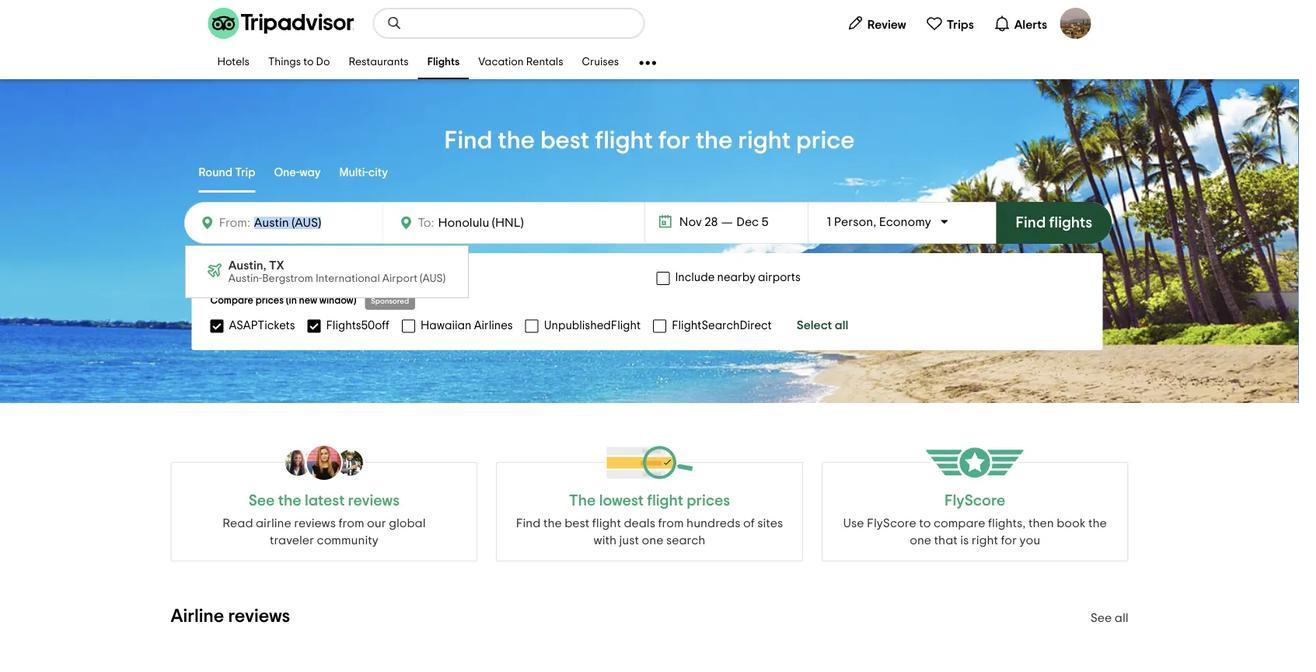 Task type: locate. For each thing, give the bounding box(es) containing it.
find for find the best flight for the right price
[[444, 128, 493, 153]]

right inside use flyscore to compare flights, then book the one that is right for you
[[972, 535, 998, 547]]

right left price
[[738, 128, 791, 153]]

0 horizontal spatial see
[[249, 494, 275, 509]]

of
[[743, 518, 755, 530]]

right right is on the bottom of the page
[[972, 535, 998, 547]]

1 vertical spatial see
[[1091, 613, 1112, 625]]

0 vertical spatial see
[[249, 494, 275, 509]]

the
[[498, 128, 535, 153], [696, 128, 733, 153], [278, 494, 301, 509], [543, 518, 562, 530], [1089, 518, 1107, 530]]

reviews
[[348, 494, 400, 509], [294, 518, 336, 530], [228, 608, 290, 627]]

1 from from the left
[[339, 518, 364, 530]]

nov
[[680, 216, 702, 229]]

flights left -
[[1043, 26, 1069, 35]]

prices
[[256, 296, 284, 306]]

restaurants
[[349, 57, 409, 68]]

1 vertical spatial right
[[972, 535, 998, 547]]

for you
[[1001, 535, 1041, 547]]

(in
[[286, 296, 297, 306]]

new
[[299, 296, 317, 306]]

to left do
[[303, 57, 314, 68]]

2 vertical spatial find
[[516, 518, 541, 530]]

hawaiian airlines
[[421, 320, 513, 332]]

see
[[249, 494, 275, 509], [1091, 613, 1112, 625]]

then
[[1029, 518, 1054, 530]]

0 horizontal spatial all
[[835, 320, 849, 332]]

use
[[843, 518, 864, 530]]

austin-
[[229, 273, 262, 284]]

1 vertical spatial find
[[1016, 215, 1046, 231]]

1 horizontal spatial find
[[516, 518, 541, 530]]

1 vertical spatial flyscore
[[867, 518, 917, 530]]

nov 28
[[680, 216, 718, 229]]

1 vertical spatial reviews
[[294, 518, 336, 530]]

things to do
[[268, 57, 330, 68]]

0 horizontal spatial find
[[444, 128, 493, 153]]

0 horizontal spatial right
[[738, 128, 791, 153]]

0 horizontal spatial reviews
[[228, 608, 290, 627]]

2 from from the left
[[658, 518, 684, 530]]

price
[[796, 128, 855, 153]]

see the latest reviews
[[249, 494, 400, 509]]

2 vertical spatial reviews
[[228, 608, 290, 627]]

0 vertical spatial find
[[444, 128, 493, 153]]

0 vertical spatial to
[[303, 57, 314, 68]]

find the best flight for the right price
[[444, 128, 855, 153]]

global
[[389, 518, 426, 530]]

from
[[339, 518, 364, 530], [658, 518, 684, 530]]

0 horizontal spatial from
[[339, 518, 364, 530]]

airports
[[758, 272, 801, 284]]

cheap
[[1014, 26, 1041, 35]]

things
[[268, 57, 301, 68]]

one search
[[642, 535, 706, 547]]

find inside find the best flight deals from hundreds of sites with just one search
[[516, 518, 541, 530]]

vacation
[[478, 57, 524, 68]]

1 horizontal spatial all
[[1115, 613, 1129, 625]]

to up one
[[919, 518, 931, 530]]

2 horizontal spatial find
[[1016, 215, 1046, 231]]

trips link
[[919, 8, 981, 39]]

None search field
[[374, 9, 643, 37]]

airline reviews link
[[171, 608, 290, 627]]

the for find the best flight deals from hundreds of sites with just one search
[[543, 518, 562, 530]]

to
[[303, 57, 314, 68], [919, 518, 931, 530]]

read airline reviews from our global traveler community
[[223, 518, 426, 547]]

0 horizontal spatial airline
[[171, 608, 224, 627]]

cruises link
[[573, 47, 628, 79]]

1 horizontal spatial from
[[658, 518, 684, 530]]

see for see all
[[1091, 613, 1112, 625]]

all
[[835, 320, 849, 332], [1115, 613, 1129, 625]]

1 vertical spatial all
[[1115, 613, 1129, 625]]

the lowest flight prices
[[569, 494, 730, 509]]

hotels
[[217, 57, 250, 68]]

0 vertical spatial all
[[835, 320, 849, 332]]

1 horizontal spatial flyscore
[[945, 494, 1006, 509]]

To where? text field
[[434, 213, 571, 233]]

0 vertical spatial flyscore
[[945, 494, 1006, 509]]

from left our
[[339, 518, 364, 530]]

all for see all
[[1115, 613, 1129, 625]]

multi-city link
[[339, 156, 388, 193]]

see all
[[1091, 613, 1129, 625]]

cheap flights - airline tickets
[[1014, 26, 1129, 35]]

sponsored
[[371, 298, 409, 306]]

with
[[594, 535, 617, 547]]

0 vertical spatial right
[[738, 128, 791, 153]]

flight up with
[[592, 518, 621, 530]]

0 vertical spatial reviews
[[348, 494, 400, 509]]

use flyscore to compare flights, then book the one that is right for you
[[843, 518, 1107, 547]]

airline
[[1075, 26, 1099, 35], [171, 608, 224, 627]]

0 vertical spatial best
[[540, 128, 590, 153]]

flights50off
[[326, 320, 390, 332]]

1 vertical spatial flight
[[592, 518, 621, 530]]

vacation rentals
[[478, 57, 563, 68]]

0 vertical spatial flight
[[595, 128, 653, 153]]

sites
[[758, 518, 783, 530]]

flight left 'for'
[[595, 128, 653, 153]]

the inside find the best flight deals from hundreds of sites with just one search
[[543, 518, 562, 530]]

0 horizontal spatial flights
[[427, 57, 460, 68]]

0 vertical spatial flights
[[1043, 26, 1069, 35]]

nonstop
[[264, 272, 308, 284]]

person
[[834, 216, 873, 229]]

the
[[569, 494, 596, 509]]

economy
[[879, 216, 931, 229]]

the for see the latest reviews
[[278, 494, 301, 509]]

reviews inside read airline reviews from our global traveler community
[[294, 518, 336, 530]]

find inside button
[[1016, 215, 1046, 231]]

austin, tx austin-bergstrom international airport (aus)
[[229, 259, 446, 284]]

1 horizontal spatial see
[[1091, 613, 1112, 625]]

airline
[[256, 518, 291, 530]]

lowest
[[599, 494, 644, 509]]

asaptickets
[[229, 320, 295, 332]]

1 horizontal spatial reviews
[[294, 518, 336, 530]]

1 vertical spatial best
[[565, 518, 590, 530]]

find
[[444, 128, 493, 153], [1016, 215, 1046, 231], [516, 518, 541, 530]]

flyscore
[[945, 494, 1006, 509], [867, 518, 917, 530]]

flight inside find the best flight deals from hundreds of sites with just one search
[[592, 518, 621, 530]]

flight
[[595, 128, 653, 153], [592, 518, 621, 530]]

to inside use flyscore to compare flights, then book the one that is right for you
[[919, 518, 931, 530]]

flyscore up one
[[867, 518, 917, 530]]

flight for for
[[595, 128, 653, 153]]

flights left vacation
[[427, 57, 460, 68]]

best for for
[[540, 128, 590, 153]]

1 horizontal spatial flights
[[1043, 26, 1069, 35]]

2 horizontal spatial reviews
[[348, 494, 400, 509]]

rentals
[[526, 57, 563, 68]]

from inside read airline reviews from our global traveler community
[[339, 518, 364, 530]]

find flights
[[1016, 215, 1093, 231]]

0 horizontal spatial flyscore
[[867, 518, 917, 530]]

search image
[[387, 16, 402, 31]]

from up one search
[[658, 518, 684, 530]]

1 vertical spatial to
[[919, 518, 931, 530]]

1 horizontal spatial to
[[919, 518, 931, 530]]

review link
[[840, 8, 913, 39]]

1 horizontal spatial right
[[972, 535, 998, 547]]

0 vertical spatial airline
[[1075, 26, 1099, 35]]

latest
[[305, 494, 345, 509]]

best inside find the best flight deals from hundreds of sites with just one search
[[565, 518, 590, 530]]

flyscore up compare
[[945, 494, 1006, 509]]



Task type: vqa. For each thing, say whether or not it's contained in the screenshot.
'with' at the left bottom of the page
yes



Task type: describe. For each thing, give the bounding box(es) containing it.
tripadvisor image
[[208, 8, 354, 39]]

is
[[961, 535, 969, 547]]

international
[[316, 273, 380, 284]]

select
[[797, 320, 832, 332]]

vacation rentals link
[[469, 47, 573, 79]]

include
[[675, 272, 715, 284]]

window)
[[319, 296, 357, 306]]

see all link
[[1091, 613, 1129, 625]]

1 horizontal spatial airline
[[1075, 26, 1099, 35]]

hawaiian
[[421, 320, 472, 332]]

flights link
[[418, 47, 469, 79]]

select all
[[797, 320, 849, 332]]

traveler community
[[270, 535, 378, 547]]

cruises
[[582, 57, 619, 68]]

round trip link
[[199, 156, 255, 193]]

multi-
[[339, 167, 368, 179]]

find flights button
[[997, 202, 1112, 244]]

tickets
[[1101, 26, 1129, 35]]

compare
[[210, 296, 253, 306]]

(aus)
[[420, 273, 446, 284]]

flightsearchdirect
[[672, 320, 772, 332]]

find for find the best flight deals from hundreds of sites with just one search
[[516, 518, 541, 530]]

hundreds
[[687, 518, 741, 530]]

round
[[199, 167, 232, 179]]

that
[[934, 535, 958, 547]]

dec
[[737, 216, 759, 229]]

the for find the best flight for the right price
[[498, 128, 535, 153]]

find for find flights
[[1016, 215, 1046, 231]]

prefer
[[229, 272, 261, 284]]

trip
[[235, 167, 255, 179]]

city
[[368, 167, 388, 179]]

1
[[827, 216, 832, 229]]

0 horizontal spatial to
[[303, 57, 314, 68]]

airport
[[382, 273, 418, 284]]

trips
[[947, 18, 974, 31]]

deals
[[624, 518, 656, 530]]

our
[[367, 518, 386, 530]]

round trip
[[199, 167, 255, 179]]

flight for deals
[[592, 518, 621, 530]]

all for select all
[[835, 320, 849, 332]]

book
[[1057, 518, 1086, 530]]

austin,
[[229, 259, 266, 272]]

5
[[762, 216, 769, 229]]

from inside find the best flight deals from hundreds of sites with just one search
[[658, 518, 684, 530]]

one-way
[[274, 167, 321, 179]]

do
[[316, 57, 330, 68]]

1 vertical spatial flights
[[427, 57, 460, 68]]

tx
[[269, 259, 284, 272]]

one-
[[274, 167, 300, 179]]

dec 5
[[737, 216, 769, 229]]

way
[[300, 167, 321, 179]]

the inside use flyscore to compare flights, then book the one that is right for you
[[1089, 518, 1107, 530]]

alerts
[[1015, 18, 1047, 31]]

bergstrom
[[262, 273, 313, 284]]

see for see the latest reviews
[[249, 494, 275, 509]]

one-way link
[[274, 156, 321, 193]]

flyscore inside use flyscore to compare flights, then book the one that is right for you
[[867, 518, 917, 530]]

best for deals
[[565, 518, 590, 530]]

find the best flight deals from hundreds of sites with just one search
[[516, 518, 783, 547]]

-
[[1070, 26, 1073, 35]]

profile picture image
[[1060, 8, 1091, 39]]

for
[[659, 128, 690, 153]]

airlines
[[474, 320, 513, 332]]

1 person , economy
[[827, 216, 931, 229]]

just
[[619, 535, 639, 547]]

nearby
[[717, 272, 756, 284]]

compare prices (in new window)
[[210, 296, 357, 306]]

unpublishedflight
[[544, 320, 641, 332]]

28
[[705, 216, 718, 229]]

alerts link
[[987, 8, 1054, 39]]

,
[[873, 216, 877, 229]]

include nearby airports
[[675, 272, 801, 284]]

review
[[868, 18, 907, 31]]

From where? text field
[[250, 212, 373, 234]]

hotels link
[[208, 47, 259, 79]]

compare
[[934, 518, 986, 530]]

to:
[[418, 217, 434, 229]]

flights,
[[988, 518, 1026, 530]]

multi-city
[[339, 167, 388, 179]]

flight prices
[[647, 494, 730, 509]]

1 vertical spatial airline
[[171, 608, 224, 627]]

prefer nonstop
[[229, 272, 308, 284]]

flights
[[1049, 215, 1093, 231]]



